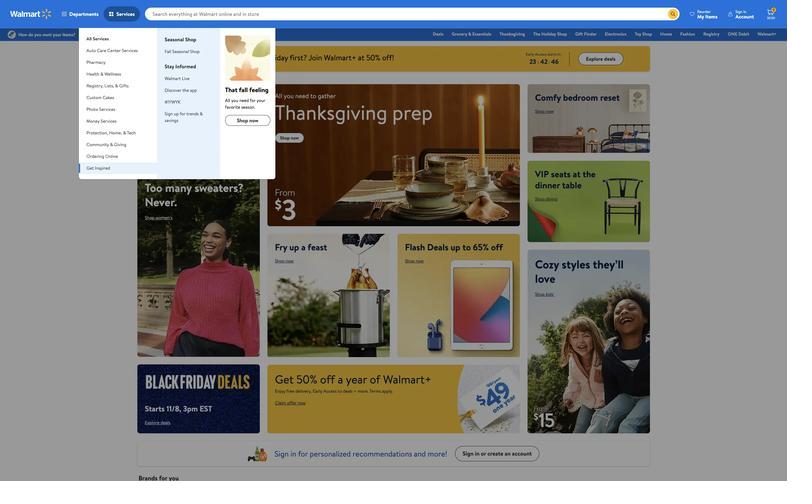 Task type: locate. For each thing, give the bounding box(es) containing it.
informed
[[176, 63, 196, 70]]

& left 'tech'
[[123, 130, 126, 136]]

shop now for your whole feast for less
[[145, 119, 164, 126]]

0 vertical spatial deals
[[605, 55, 616, 62]]

2 horizontal spatial deals
[[605, 55, 616, 62]]

deals left the grocery
[[433, 31, 444, 37]]

gift finder link
[[573, 31, 600, 38]]

walmart+ down $0.00 at the right
[[758, 31, 777, 37]]

0 horizontal spatial to
[[222, 52, 230, 63]]

at left off!
[[358, 52, 365, 63]]

sign for sign up for trends & savings
[[165, 111, 173, 117]]

0 horizontal spatial deals
[[161, 420, 170, 426]]

1 horizontal spatial at
[[573, 168, 581, 180]]

all left you
[[225, 97, 230, 104]]

more!
[[428, 449, 448, 460]]

0 vertical spatial to
[[222, 52, 230, 63]]

access left +
[[324, 388, 337, 395]]

for left trends
[[180, 111, 186, 117]]

shop
[[231, 52, 247, 63]]

1 vertical spatial thanksgiving
[[275, 98, 388, 127]]

for
[[250, 97, 256, 104], [145, 102, 157, 115], [180, 111, 186, 117], [298, 449, 308, 460]]

: right 42
[[549, 58, 550, 65]]

discover
[[165, 87, 182, 94]]

community
[[87, 142, 109, 148]]

the
[[183, 87, 189, 94], [583, 168, 596, 180]]

to left +
[[338, 388, 342, 395]]

1 horizontal spatial 50%
[[367, 52, 381, 63]]

now for your whole feast for less
[[156, 119, 164, 126]]

thanksgiving for thanksgiving prep
[[275, 98, 388, 127]]

0 horizontal spatial :
[[538, 58, 539, 65]]

bedroom
[[564, 91, 599, 104]]

apply.
[[382, 388, 393, 395]]

50% left off!
[[367, 52, 381, 63]]

sign left or
[[463, 450, 474, 458]]

1 vertical spatial off
[[320, 372, 335, 388]]

your whole feast for less
[[145, 91, 209, 115]]

access
[[535, 51, 547, 57], [324, 388, 337, 395]]

0 $0.00
[[768, 7, 776, 20]]

shop now for thanksgiving prep
[[280, 135, 299, 141]]

registry,
[[87, 83, 103, 89]]

comfy
[[535, 91, 561, 104]]

free
[[287, 388, 295, 395]]

0 horizontal spatial feast
[[189, 91, 209, 104]]

sign up savings
[[165, 111, 173, 117]]

0 horizontal spatial up
[[174, 111, 179, 117]]

shop dining link
[[535, 196, 558, 202]]

2 : from the left
[[549, 58, 550, 65]]

1 horizontal spatial early
[[526, 51, 535, 57]]

now for thanksgiving prep
[[291, 135, 299, 141]]

sweaters?
[[195, 180, 244, 196]]

items
[[706, 13, 718, 20]]

vip
[[535, 168, 549, 180]]

off right 65%
[[491, 241, 503, 254]]

0 horizontal spatial explore deals
[[145, 420, 170, 426]]

sign inside sign up for trends & savings
[[165, 111, 173, 117]]

feeling
[[249, 86, 269, 94]]

sign for sign in or create an account
[[463, 450, 474, 458]]

now for fry up a feast
[[286, 258, 294, 264]]

favorite
[[225, 104, 240, 110]]

get for 50%
[[275, 372, 294, 388]]

0 vertical spatial access
[[535, 51, 547, 57]]

get up enjoy
[[275, 372, 294, 388]]

first?
[[290, 52, 307, 63]]

:
[[538, 58, 539, 65], [549, 58, 550, 65]]

1 vertical spatial the
[[583, 168, 596, 180]]

fall seasonal shop
[[165, 48, 200, 55]]

for inside sign up for trends & savings
[[180, 111, 186, 117]]

3pm
[[183, 404, 198, 415]]

& left gifts
[[115, 83, 118, 89]]

1 horizontal spatial all
[[225, 97, 230, 104]]

& inside registry, lists, & gifts "dropdown button"
[[115, 83, 118, 89]]

42
[[541, 57, 548, 66]]

deals right flash
[[427, 241, 449, 254]]

join
[[309, 52, 322, 63]]

0 horizontal spatial early
[[313, 388, 323, 395]]

sign right 1x products_desktop "image"
[[275, 449, 289, 460]]

shop now link for fry up a feast
[[275, 258, 294, 264]]

1 horizontal spatial deals
[[343, 388, 353, 395]]

sign in for personalized recommendations and more!
[[275, 449, 448, 460]]

0 vertical spatial deals
[[433, 31, 444, 37]]

the right table
[[583, 168, 596, 180]]

1 vertical spatial explore
[[145, 420, 160, 426]]

1 vertical spatial explore deals
[[145, 420, 170, 426]]

get inside dropdown button
[[87, 165, 94, 172]]

recommendations
[[353, 449, 412, 460]]

one debit link
[[726, 31, 753, 38]]

discover the app link
[[165, 87, 197, 94]]

live
[[182, 75, 190, 82]]

1 vertical spatial 50%
[[297, 372, 318, 388]]

0 horizontal spatial access
[[324, 388, 337, 395]]

get
[[87, 165, 94, 172], [275, 372, 294, 388]]

all inside all services link
[[87, 36, 92, 42]]

health
[[87, 71, 99, 77]]

your
[[257, 97, 265, 104]]

need
[[240, 97, 249, 104]]

1 vertical spatial all
[[225, 97, 230, 104]]

1 horizontal spatial in
[[475, 450, 480, 458]]

get inside get 50% off a year of walmart+ enjoy free delivery, early access to deals + more. terms apply.
[[275, 372, 294, 388]]

explore deals down starts on the bottom left of the page
[[145, 420, 170, 426]]

up left 65%
[[451, 241, 461, 254]]

off
[[491, 241, 503, 254], [320, 372, 335, 388]]

seasonal up fall
[[165, 36, 184, 43]]

a inside get 50% off a year of walmart+ enjoy free delivery, early access to deals + more. terms apply.
[[338, 372, 343, 388]]

up right fry
[[290, 241, 299, 254]]

walmart+ right join
[[324, 52, 356, 63]]

services for money services
[[101, 118, 117, 124]]

seasonal down seasonal shop
[[172, 48, 189, 55]]

finder
[[585, 31, 597, 37]]

1 horizontal spatial up
[[290, 241, 299, 254]]

to left 65%
[[463, 241, 471, 254]]

account
[[512, 450, 532, 458]]

1 vertical spatial a
[[338, 372, 343, 388]]

2 vertical spatial to
[[338, 388, 342, 395]]

grocery & essentials
[[452, 31, 492, 37]]

health & wellness
[[87, 71, 121, 77]]

1 vertical spatial get
[[275, 372, 294, 388]]

ordering
[[87, 153, 104, 160]]

all services
[[87, 36, 109, 42]]

deals left +
[[343, 388, 353, 395]]

table
[[563, 179, 582, 191]]

0
[[773, 7, 775, 12]]

0 vertical spatial early
[[526, 51, 535, 57]]

early access starts in: 23 : 42 : 45
[[526, 51, 562, 66]]

to left shop
[[222, 52, 230, 63]]

2 horizontal spatial walmart+
[[758, 31, 777, 37]]

the holiday shop
[[534, 31, 567, 37]]

& right trends
[[200, 111, 203, 117]]

explore deals inside button
[[586, 55, 616, 62]]

personalized
[[310, 449, 351, 460]]

departments
[[69, 11, 99, 18]]

services down cakes
[[99, 106, 115, 113]]

0 vertical spatial thanksgiving
[[500, 31, 525, 37]]

explore deals down finder
[[586, 55, 616, 62]]

now for flash deals up to 65% off
[[416, 258, 424, 264]]

a right fry
[[302, 241, 306, 254]]

sign for sign in account
[[736, 9, 743, 14]]

1 horizontal spatial to
[[338, 388, 342, 395]]

services inside dropdown button
[[99, 106, 115, 113]]

deals down 11/8,
[[161, 420, 170, 426]]

: right the 23
[[538, 58, 539, 65]]

1 vertical spatial at
[[573, 168, 581, 180]]

1 : from the left
[[538, 58, 539, 65]]

comfy bedroom reset
[[535, 91, 620, 104]]

off inside get 50% off a year of walmart+ enjoy free delivery, early access to deals + more. terms apply.
[[320, 372, 335, 388]]

2 horizontal spatial to
[[463, 241, 471, 254]]

2 horizontal spatial up
[[451, 241, 461, 254]]

shop now link for thanksgiving prep
[[275, 133, 304, 143]]

1 horizontal spatial walmart+
[[383, 372, 432, 388]]

0 horizontal spatial thanksgiving
[[275, 98, 388, 127]]

1 vertical spatial deals
[[427, 241, 449, 254]]

for left less
[[145, 102, 157, 115]]

delivery,
[[296, 388, 312, 395]]

& left giving
[[110, 142, 113, 148]]

0 vertical spatial explore
[[586, 55, 603, 62]]

0 horizontal spatial a
[[302, 241, 306, 254]]

grocery
[[452, 31, 468, 37]]

1 vertical spatial feast
[[308, 241, 327, 254]]

walmart+
[[758, 31, 777, 37], [324, 52, 356, 63], [383, 372, 432, 388]]

home
[[661, 31, 673, 37]]

0 vertical spatial walmart+
[[758, 31, 777, 37]]

lists,
[[105, 83, 114, 89]]

2 vertical spatial deals
[[161, 420, 170, 426]]

gifts
[[119, 83, 129, 89]]

enjoy
[[275, 388, 286, 395]]

off left the year
[[320, 372, 335, 388]]

0 horizontal spatial in
[[291, 449, 297, 460]]

styles
[[562, 257, 591, 273]]

deals down electronics
[[605, 55, 616, 62]]

1 horizontal spatial explore
[[586, 55, 603, 62]]

up for for
[[174, 111, 179, 117]]

services for all services
[[93, 36, 109, 42]]

& right health
[[100, 71, 103, 77]]

offer
[[287, 400, 297, 407]]

1 horizontal spatial :
[[549, 58, 550, 65]]

kids'
[[546, 291, 555, 298]]

& right the grocery
[[469, 31, 472, 37]]

ordering online button
[[79, 151, 157, 163]]

get inspired
[[87, 165, 110, 172]]

0 horizontal spatial 50%
[[297, 372, 318, 388]]

1 horizontal spatial get
[[275, 372, 294, 388]]

thanksgiving
[[500, 31, 525, 37], [275, 98, 388, 127]]

0 vertical spatial explore deals
[[586, 55, 616, 62]]

in for for
[[291, 449, 297, 460]]

sign in or create an account link
[[455, 447, 540, 462]]

your
[[145, 91, 162, 104]]

1 vertical spatial access
[[324, 388, 337, 395]]

a
[[302, 241, 306, 254], [338, 372, 343, 388]]

for up season. at the left of the page
[[250, 97, 256, 104]]

1 vertical spatial deals
[[343, 388, 353, 395]]

at right seats
[[573, 168, 581, 180]]

friday
[[268, 52, 288, 63]]

sign for sign in for personalized recommendations and more!
[[275, 449, 289, 460]]

deals inside get 50% off a year of walmart+ enjoy free delivery, early access to deals + more. terms apply.
[[343, 388, 353, 395]]

walmart+ inside get 50% off a year of walmart+ enjoy free delivery, early access to deals + more. terms apply.
[[383, 372, 432, 388]]

0 vertical spatial a
[[302, 241, 306, 254]]

0 vertical spatial at
[[358, 52, 365, 63]]

65%
[[473, 241, 489, 254]]

#iywyk
[[165, 99, 181, 105]]

1 horizontal spatial a
[[338, 372, 343, 388]]

up up savings
[[174, 111, 179, 117]]

shop now
[[535, 108, 554, 115], [237, 117, 259, 124], [145, 119, 164, 126], [280, 135, 299, 141], [275, 258, 294, 264], [405, 258, 424, 264]]

0 horizontal spatial at
[[358, 52, 365, 63]]

get inspired button
[[79, 163, 157, 174]]

shop now link for comfy bedroom reset
[[535, 108, 554, 115]]

sign left in
[[736, 9, 743, 14]]

all up auto
[[87, 36, 92, 42]]

access up 42
[[535, 51, 547, 57]]

photo services button
[[79, 104, 157, 116]]

the left app
[[183, 87, 189, 94]]

1 horizontal spatial explore deals
[[586, 55, 616, 62]]

0 vertical spatial all
[[87, 36, 92, 42]]

0 vertical spatial get
[[87, 165, 94, 172]]

explore down finder
[[586, 55, 603, 62]]

early right delivery,
[[313, 388, 323, 395]]

a left the year
[[338, 372, 343, 388]]

50% up delivery,
[[297, 372, 318, 388]]

seats
[[551, 168, 571, 180]]

get left inspired
[[87, 165, 94, 172]]

0 horizontal spatial walmart+
[[324, 52, 356, 63]]

2 vertical spatial walmart+
[[383, 372, 432, 388]]

1 vertical spatial to
[[463, 241, 471, 254]]

cakes
[[103, 95, 114, 101]]

reset
[[601, 91, 620, 104]]

walmart+ up apply.
[[383, 372, 432, 388]]

0 vertical spatial the
[[183, 87, 189, 94]]

50% inside get 50% off a year of walmart+ enjoy free delivery, early access to deals + more. terms apply.
[[297, 372, 318, 388]]

1 horizontal spatial thanksgiving
[[500, 31, 525, 37]]

1 vertical spatial early
[[313, 388, 323, 395]]

sign
[[736, 9, 743, 14], [165, 111, 173, 117], [275, 449, 289, 460], [463, 450, 474, 458]]

sign inside sign in account
[[736, 9, 743, 14]]

explore down starts on the bottom left of the page
[[145, 420, 160, 426]]

early up the 23
[[526, 51, 535, 57]]

0 horizontal spatial get
[[87, 165, 94, 172]]

0 horizontal spatial all
[[87, 36, 92, 42]]

1 horizontal spatial the
[[583, 168, 596, 180]]

deals link
[[430, 31, 447, 38]]

claim
[[275, 400, 286, 407]]

0 vertical spatial seasonal
[[165, 36, 184, 43]]

& inside community & giving "dropdown button"
[[110, 142, 113, 148]]

services up protection, home, & tech
[[101, 118, 117, 124]]

up inside sign up for trends & savings
[[174, 111, 179, 117]]

services up care
[[93, 36, 109, 42]]

1 horizontal spatial access
[[535, 51, 547, 57]]

one debit
[[728, 31, 750, 37]]

0 vertical spatial feast
[[189, 91, 209, 104]]

0 horizontal spatial off
[[320, 372, 335, 388]]

0 vertical spatial off
[[491, 241, 503, 254]]



Task type: vqa. For each thing, say whether or not it's contained in the screenshot.
the rightmost Walmart+
yes



Task type: describe. For each thing, give the bounding box(es) containing it.
seasonal shop
[[165, 36, 196, 43]]

1 vertical spatial seasonal
[[172, 48, 189, 55]]

you
[[231, 97, 238, 104]]

shop dining
[[535, 196, 558, 202]]

walmart image
[[10, 9, 52, 19]]

want
[[204, 52, 221, 63]]

feast inside your whole feast for less
[[189, 91, 209, 104]]

search icon image
[[671, 11, 676, 17]]

1 horizontal spatial off
[[491, 241, 503, 254]]

early inside early access starts in: 23 : 42 : 45
[[526, 51, 535, 57]]

photo services
[[87, 106, 115, 113]]

savings
[[165, 117, 179, 124]]

for inside that fall feeling all you need for your favorite season.
[[250, 97, 256, 104]]

custom
[[87, 95, 102, 101]]

want to shop black friday first? join walmart+ at 50% off!
[[204, 52, 395, 63]]

reorder my items
[[698, 9, 718, 20]]

home link
[[658, 31, 675, 38]]

get inspired image
[[225, 36, 270, 81]]

protection, home, & tech button
[[79, 127, 157, 139]]

app
[[190, 87, 197, 94]]

& inside protection, home, & tech dropdown button
[[123, 130, 126, 136]]

in for or
[[475, 450, 480, 458]]

up for a
[[290, 241, 299, 254]]

walmart+ inside walmart+ link
[[758, 31, 777, 37]]

1 vertical spatial walmart+
[[324, 52, 356, 63]]

of
[[370, 372, 381, 388]]

black
[[249, 52, 266, 63]]

for inside your whole feast for less
[[145, 102, 157, 115]]

shop now for flash deals up to 65% off
[[405, 258, 424, 264]]

cozy
[[535, 257, 559, 273]]

center
[[107, 47, 121, 54]]

that fall feeling all you need for your favorite season.
[[225, 86, 269, 110]]

access inside get 50% off a year of walmart+ enjoy free delivery, early access to deals + more. terms apply.
[[324, 388, 337, 395]]

whole
[[164, 91, 187, 104]]

walmart live
[[165, 75, 190, 82]]

pharmacy button
[[79, 57, 157, 68]]

debit
[[739, 31, 750, 37]]

money services button
[[79, 116, 157, 127]]

essentials
[[473, 31, 492, 37]]

account
[[736, 13, 755, 20]]

dinner
[[535, 179, 560, 191]]

many
[[165, 180, 192, 196]]

custom cakes button
[[79, 92, 157, 104]]

explore inside button
[[586, 55, 603, 62]]

community & giving button
[[79, 139, 157, 151]]

Search search field
[[145, 8, 680, 20]]

money
[[87, 118, 100, 124]]

the holiday shop link
[[531, 31, 570, 38]]

services button
[[104, 6, 140, 22]]

starts 11/8, 3pm est
[[145, 404, 212, 415]]

toy shop
[[635, 31, 653, 37]]

shop now for comfy bedroom reset
[[535, 108, 554, 115]]

fall
[[165, 48, 171, 55]]

electronics
[[605, 31, 627, 37]]

in
[[744, 9, 747, 14]]

11/8,
[[167, 404, 181, 415]]

my
[[698, 13, 705, 20]]

in:
[[558, 51, 562, 57]]

0 horizontal spatial explore
[[145, 420, 160, 426]]

women's
[[156, 215, 173, 221]]

too many sweaters? never.
[[145, 180, 244, 210]]

sign up for trends & savings link
[[165, 111, 203, 124]]

less
[[159, 102, 173, 115]]

vip seats at the dinner table
[[535, 168, 596, 191]]

1 horizontal spatial feast
[[308, 241, 327, 254]]

photo
[[87, 106, 98, 113]]

tech
[[127, 130, 136, 136]]

early inside get 50% off a year of walmart+ enjoy free delivery, early access to deals + more. terms apply.
[[313, 388, 323, 395]]

inspired
[[95, 165, 110, 172]]

season.
[[241, 104, 255, 110]]

shop kids' link
[[535, 291, 555, 298]]

at inside vip seats at the dinner table
[[573, 168, 581, 180]]

thanksgiving for thanksgiving
[[500, 31, 525, 37]]

starts
[[548, 51, 557, 57]]

protection,
[[87, 130, 108, 136]]

get for inspired
[[87, 165, 94, 172]]

giving
[[114, 142, 126, 148]]

0 vertical spatial 50%
[[367, 52, 381, 63]]

the inside vip seats at the dinner table
[[583, 168, 596, 180]]

services for photo services
[[99, 106, 115, 113]]

sign in account
[[736, 9, 755, 20]]

0 horizontal spatial the
[[183, 87, 189, 94]]

services right center
[[122, 47, 138, 54]]

45
[[552, 57, 559, 66]]

flash
[[405, 241, 425, 254]]

holiday
[[542, 31, 557, 37]]

walmart plus logo image
[[163, 53, 198, 65]]

prep
[[393, 98, 433, 127]]

Walmart Site-Wide search field
[[145, 8, 680, 20]]

an
[[505, 450, 511, 458]]

thanksgiving link
[[497, 31, 528, 38]]

shop now link for your whole feast for less
[[145, 119, 164, 126]]

registry
[[704, 31, 720, 37]]

explore deals link
[[145, 420, 170, 426]]

23
[[530, 57, 537, 66]]

deals inside button
[[605, 55, 616, 62]]

for left personalized
[[298, 449, 308, 460]]

that
[[225, 86, 238, 94]]

gift finder
[[576, 31, 597, 37]]

explore deals button
[[579, 53, 624, 65]]

1x products_desktop image
[[248, 447, 267, 462]]

& inside grocery & essentials link
[[469, 31, 472, 37]]

services up all services link
[[117, 11, 135, 18]]

home,
[[109, 130, 122, 136]]

& inside sign up for trends & savings
[[200, 111, 203, 117]]

fall seasonal shop link
[[165, 48, 200, 55]]

registry link
[[701, 31, 723, 38]]

#iywyk link
[[165, 99, 181, 105]]

access inside early access starts in: 23 : 42 : 45
[[535, 51, 547, 57]]

electronics link
[[603, 31, 630, 38]]

claim offer now link
[[275, 400, 306, 407]]

now for comfy bedroom reset
[[546, 108, 554, 115]]

all services link
[[79, 28, 157, 45]]

never.
[[145, 194, 177, 210]]

registry, lists, & gifts
[[87, 83, 129, 89]]

walmart+ link
[[755, 31, 780, 38]]

all inside that fall feeling all you need for your favorite season.
[[225, 97, 230, 104]]

fashion
[[681, 31, 696, 37]]

thanksgiving prep
[[275, 98, 433, 127]]

to inside get 50% off a year of walmart+ enjoy free delivery, early access to deals + more. terms apply.
[[338, 388, 342, 395]]

get 50% off a year of walmart+ enjoy free delivery, early access to deals + more. terms apply.
[[275, 372, 432, 395]]

shop now link for flash deals up to 65% off
[[405, 258, 424, 264]]

shop now for fry up a feast
[[275, 258, 294, 264]]

& inside "health & wellness" dropdown button
[[100, 71, 103, 77]]



